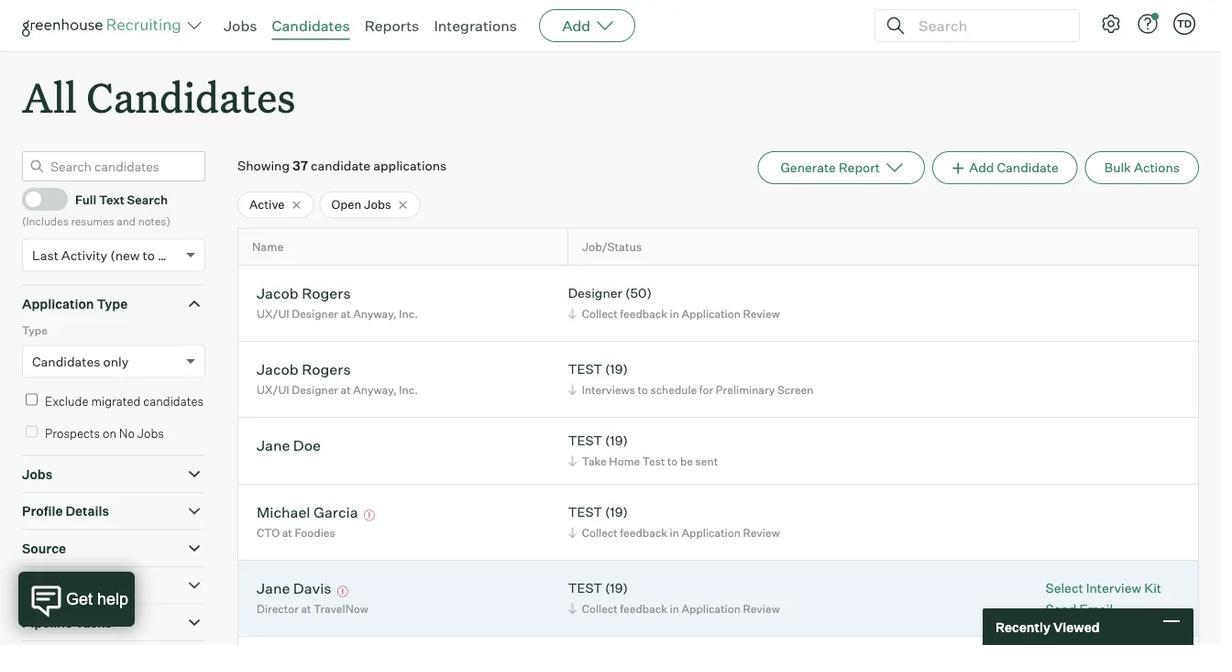 Task type: vqa. For each thing, say whether or not it's contained in the screenshot.
1st feedback from the bottom
yes



Task type: describe. For each thing, give the bounding box(es) containing it.
interviews
[[582, 383, 635, 397]]

cto
[[257, 526, 280, 540]]

(50)
[[626, 285, 652, 301]]

recently viewed
[[996, 619, 1100, 635]]

generate report button
[[758, 152, 925, 185]]

collect for test (19)
[[582, 526, 618, 540]]

all candidates
[[22, 70, 296, 124]]

jobs link
[[224, 17, 257, 35]]

active
[[249, 197, 285, 212]]

Prospects on No Jobs checkbox
[[26, 426, 38, 438]]

interviews to schedule for preliminary screen link
[[566, 381, 819, 399]]

preliminary
[[716, 383, 775, 397]]

candidates for candidates
[[272, 17, 350, 35]]

test for interviews to schedule for preliminary screen
[[568, 362, 603, 378]]

candidates only option
[[32, 354, 129, 370]]

inc. for designer (50)
[[399, 307, 418, 321]]

(includes
[[22, 214, 69, 228]]

sent
[[696, 455, 718, 468]]

michael
[[257, 503, 310, 522]]

Search text field
[[914, 12, 1063, 39]]

davis
[[293, 579, 332, 598]]

pipeline
[[22, 615, 73, 631]]

test for take home test to be sent
[[568, 433, 603, 449]]

td
[[1178, 17, 1193, 30]]

ux/ui for designer (50)
[[257, 307, 289, 321]]

jane davis
[[257, 579, 332, 598]]

jacob for designer
[[257, 284, 299, 302]]

reports
[[365, 17, 420, 35]]

type inside type element
[[22, 324, 48, 338]]

jane davis link
[[257, 579, 332, 600]]

home
[[609, 455, 640, 468]]

recently
[[996, 619, 1051, 635]]

name
[[252, 240, 284, 254]]

feedback for test (19)
[[620, 526, 668, 540]]

full
[[75, 192, 96, 207]]

collect feedback in application review link for michael garcia
[[566, 524, 785, 542]]

notes)
[[138, 214, 171, 228]]

responsibility
[[22, 578, 111, 594]]

inc. for test (19)
[[399, 383, 418, 397]]

and
[[117, 214, 136, 228]]

bulk actions
[[1105, 160, 1180, 176]]

be
[[681, 455, 693, 468]]

open
[[332, 197, 362, 212]]

3 feedback from the top
[[620, 602, 668, 616]]

last
[[32, 247, 59, 263]]

doe
[[293, 436, 321, 455]]

showing
[[238, 158, 290, 174]]

test
[[643, 455, 665, 468]]

jobs left the candidates link
[[224, 17, 257, 35]]

test (19) take home test to be sent
[[568, 433, 718, 468]]

to inside test (19) take home test to be sent
[[668, 455, 678, 468]]

designer for designer (50)
[[292, 307, 338, 321]]

schedule
[[651, 383, 697, 397]]

on
[[103, 426, 116, 441]]

candidates
[[143, 394, 204, 409]]

configure image
[[1101, 13, 1123, 35]]

reports link
[[365, 17, 420, 35]]

pipeline tasks
[[22, 615, 112, 631]]

bulk actions link
[[1086, 152, 1200, 185]]

3 in from the top
[[670, 602, 680, 616]]

profile
[[22, 504, 63, 520]]

(new
[[110, 247, 140, 263]]

exclude migrated candidates
[[45, 394, 204, 409]]

michael garcia has been in application review for more than 5 days image
[[361, 511, 378, 522]]

jacob rogers link for test
[[257, 360, 351, 381]]

only
[[103, 354, 129, 370]]

(19) for take home test to be sent
[[605, 433, 628, 449]]

1 horizontal spatial type
[[97, 296, 128, 312]]

director
[[257, 602, 299, 616]]

jane doe
[[257, 436, 321, 455]]

anyway, for test
[[353, 383, 397, 397]]

collect feedback in application review link for jane davis
[[566, 600, 785, 618]]

candidate reports are now available! apply filters and select "view in app" element
[[758, 152, 925, 185]]

last activity (new to old)
[[32, 247, 181, 263]]

migrated
[[91, 394, 141, 409]]

text
[[99, 192, 125, 207]]

travelnow
[[314, 602, 369, 616]]

generate report
[[781, 160, 881, 176]]

all
[[22, 70, 77, 124]]

add candidate link
[[933, 152, 1078, 185]]

Exclude migrated candidates checkbox
[[26, 394, 38, 406]]

bulk
[[1105, 160, 1132, 176]]

garcia
[[314, 503, 358, 522]]

add for add
[[562, 17, 591, 35]]

(19) for interviews to schedule for preliminary screen
[[605, 362, 628, 378]]

michael garcia link
[[257, 503, 358, 524]]

to for old)
[[143, 247, 155, 263]]

candidates link
[[272, 17, 350, 35]]

profile details
[[22, 504, 109, 520]]

no
[[119, 426, 135, 441]]

jacob rogers ux/ui designer at anyway, inc. for designer
[[257, 284, 418, 321]]

director at travelnow
[[257, 602, 369, 616]]

jane for jane doe
[[257, 436, 290, 455]]

test (19) interviews to schedule for preliminary screen
[[568, 362, 814, 397]]

candidates for candidates only
[[32, 354, 100, 370]]

exclude
[[45, 394, 89, 409]]



Task type: locate. For each thing, give the bounding box(es) containing it.
take home test to be sent link
[[566, 453, 723, 470]]

1 jacob from the top
[[257, 284, 299, 302]]

1 vertical spatial jacob rogers ux/ui designer at anyway, inc.
[[257, 360, 418, 397]]

1 vertical spatial jacob
[[257, 360, 299, 379]]

2 vertical spatial collect feedback in application review link
[[566, 600, 785, 618]]

0 horizontal spatial type
[[22, 324, 48, 338]]

1 vertical spatial collect
[[582, 526, 618, 540]]

0 vertical spatial jacob rogers ux/ui designer at anyway, inc.
[[257, 284, 418, 321]]

1 (19) from the top
[[605, 362, 628, 378]]

1 vertical spatial ux/ui
[[257, 383, 289, 397]]

1 anyway, from the top
[[353, 307, 397, 321]]

3 (19) from the top
[[605, 505, 628, 521]]

showing 37 candidate applications
[[238, 158, 447, 174]]

1 inc. from the top
[[399, 307, 418, 321]]

jacob rogers link down name
[[257, 284, 351, 305]]

review inside the designer (50) collect feedback in application review
[[743, 307, 780, 321]]

2 jacob rogers ux/ui designer at anyway, inc. from the top
[[257, 360, 418, 397]]

jacob
[[257, 284, 299, 302], [257, 360, 299, 379]]

td button
[[1174, 13, 1196, 35]]

2 anyway, from the top
[[353, 383, 397, 397]]

rogers down open
[[302, 284, 351, 302]]

1 vertical spatial in
[[670, 526, 680, 540]]

(19) inside test (19) take home test to be sent
[[605, 433, 628, 449]]

collect
[[582, 307, 618, 321], [582, 526, 618, 540], [582, 602, 618, 616]]

jacob up "jane doe"
[[257, 360, 299, 379]]

(19) inside test (19) interviews to schedule for preliminary screen
[[605, 362, 628, 378]]

Search candidates field
[[22, 152, 205, 182]]

1 vertical spatial review
[[743, 526, 780, 540]]

1 vertical spatial to
[[638, 383, 648, 397]]

inc.
[[399, 307, 418, 321], [399, 383, 418, 397]]

1 jacob rogers link from the top
[[257, 284, 351, 305]]

2 inc. from the top
[[399, 383, 418, 397]]

in
[[670, 307, 680, 321], [670, 526, 680, 540], [670, 602, 680, 616]]

in for test (19)
[[670, 526, 680, 540]]

1 vertical spatial test (19) collect feedback in application review
[[568, 581, 780, 616]]

2 jacob rogers link from the top
[[257, 360, 351, 381]]

4 (19) from the top
[[605, 581, 628, 597]]

applications
[[373, 158, 447, 174]]

1 vertical spatial jacob rogers link
[[257, 360, 351, 381]]

michael garcia
[[257, 503, 358, 522]]

jacob rogers ux/ui designer at anyway, inc. up doe
[[257, 360, 418, 397]]

add for add candidate
[[970, 160, 995, 176]]

2 vertical spatial collect
[[582, 602, 618, 616]]

1 jacob rogers ux/ui designer at anyway, inc. from the top
[[257, 284, 418, 321]]

1 vertical spatial feedback
[[620, 526, 668, 540]]

0 vertical spatial rogers
[[302, 284, 351, 302]]

candidate
[[311, 158, 371, 174]]

0 vertical spatial candidates
[[272, 17, 350, 35]]

2 vertical spatial to
[[668, 455, 678, 468]]

jane left doe
[[257, 436, 290, 455]]

0 vertical spatial add
[[562, 17, 591, 35]]

2 in from the top
[[670, 526, 680, 540]]

in for designer (50)
[[670, 307, 680, 321]]

1 vertical spatial anyway,
[[353, 383, 397, 397]]

1 vertical spatial candidates
[[86, 70, 296, 124]]

2 vertical spatial designer
[[292, 383, 338, 397]]

type element
[[22, 322, 205, 391]]

2 horizontal spatial to
[[668, 455, 678, 468]]

greenhouse recruiting image
[[22, 15, 187, 37]]

0 vertical spatial in
[[670, 307, 680, 321]]

0 vertical spatial ux/ui
[[257, 307, 289, 321]]

0 vertical spatial to
[[143, 247, 155, 263]]

integrations link
[[434, 17, 517, 35]]

candidates up the exclude
[[32, 354, 100, 370]]

0 horizontal spatial to
[[143, 247, 155, 263]]

rogers up doe
[[302, 360, 351, 379]]

source
[[22, 541, 66, 557]]

ux/ui down name
[[257, 307, 289, 321]]

0 vertical spatial inc.
[[399, 307, 418, 321]]

1 rogers from the top
[[302, 284, 351, 302]]

add inside popup button
[[562, 17, 591, 35]]

1 feedback from the top
[[620, 307, 668, 321]]

2 vertical spatial review
[[743, 602, 780, 616]]

candidates only
[[32, 354, 129, 370]]

jobs right no
[[137, 426, 164, 441]]

review for test (19)
[[743, 526, 780, 540]]

1 vertical spatial jane
[[257, 579, 290, 598]]

feedback for designer (50)
[[620, 307, 668, 321]]

tasks
[[75, 615, 112, 631]]

jacob rogers ux/ui designer at anyway, inc. for test
[[257, 360, 418, 397]]

type down last activity (new to old) option on the left of the page
[[97, 296, 128, 312]]

jacob for test
[[257, 360, 299, 379]]

jane for jane davis
[[257, 579, 290, 598]]

application type
[[22, 296, 128, 312]]

viewed
[[1054, 619, 1100, 635]]

0 vertical spatial review
[[743, 307, 780, 321]]

0 vertical spatial jane
[[257, 436, 290, 455]]

0 horizontal spatial add
[[562, 17, 591, 35]]

ux/ui up "jane doe"
[[257, 383, 289, 397]]

ux/ui
[[257, 307, 289, 321], [257, 383, 289, 397]]

designer inside the designer (50) collect feedback in application review
[[568, 285, 623, 301]]

designer
[[568, 285, 623, 301], [292, 307, 338, 321], [292, 383, 338, 397]]

foodies
[[295, 526, 335, 540]]

integrations
[[434, 17, 517, 35]]

37
[[293, 158, 308, 174]]

collect inside the designer (50) collect feedback in application review
[[582, 307, 618, 321]]

2 collect feedback in application review link from the top
[[566, 524, 785, 542]]

resumes
[[71, 214, 114, 228]]

2 test (19) collect feedback in application review from the top
[[568, 581, 780, 616]]

job/status
[[582, 240, 642, 254]]

1 vertical spatial designer
[[292, 307, 338, 321]]

rogers for designer
[[302, 284, 351, 302]]

0 vertical spatial designer
[[568, 285, 623, 301]]

jacob down name
[[257, 284, 299, 302]]

in inside the designer (50) collect feedback in application review
[[670, 307, 680, 321]]

test inside test (19) take home test to be sent
[[568, 433, 603, 449]]

jacob rogers ux/ui designer at anyway, inc. down name
[[257, 284, 418, 321]]

2 feedback from the top
[[620, 526, 668, 540]]

2 rogers from the top
[[302, 360, 351, 379]]

report
[[839, 160, 881, 176]]

checkmark image
[[30, 192, 44, 205]]

2 jacob from the top
[[257, 360, 299, 379]]

0 vertical spatial feedback
[[620, 307, 668, 321]]

4 test from the top
[[568, 581, 603, 597]]

candidates inside type element
[[32, 354, 100, 370]]

feedback
[[620, 307, 668, 321], [620, 526, 668, 540], [620, 602, 668, 616]]

jacob rogers link up doe
[[257, 360, 351, 381]]

jobs right open
[[364, 197, 391, 212]]

jobs up profile on the left
[[22, 467, 53, 483]]

1 collect feedback in application review link from the top
[[566, 305, 785, 323]]

2 vertical spatial feedback
[[620, 602, 668, 616]]

prospects
[[45, 426, 100, 441]]

2 jane from the top
[[257, 579, 290, 598]]

anyway,
[[353, 307, 397, 321], [353, 383, 397, 397]]

0 vertical spatial collect
[[582, 307, 618, 321]]

jane inside jane davis link
[[257, 579, 290, 598]]

1 test from the top
[[568, 362, 603, 378]]

0 vertical spatial type
[[97, 296, 128, 312]]

type down application type
[[22, 324, 48, 338]]

0 vertical spatial collect feedback in application review link
[[566, 305, 785, 323]]

collect feedback in application review link
[[566, 305, 785, 323], [566, 524, 785, 542], [566, 600, 785, 618]]

1 review from the top
[[743, 307, 780, 321]]

2 test from the top
[[568, 433, 603, 449]]

to inside test (19) interviews to schedule for preliminary screen
[[638, 383, 648, 397]]

0 vertical spatial jacob
[[257, 284, 299, 302]]

0 vertical spatial test (19) collect feedback in application review
[[568, 505, 780, 540]]

2 ux/ui from the top
[[257, 383, 289, 397]]

activity
[[61, 247, 107, 263]]

3 test from the top
[[568, 505, 603, 521]]

2 collect from the top
[[582, 526, 618, 540]]

(19) for collect feedback in application review
[[605, 505, 628, 521]]

to left schedule
[[638, 383, 648, 397]]

1 jane from the top
[[257, 436, 290, 455]]

1 test (19) collect feedback in application review from the top
[[568, 505, 780, 540]]

add button
[[539, 9, 636, 42]]

jacob rogers link for designer
[[257, 284, 351, 305]]

2 (19) from the top
[[605, 433, 628, 449]]

candidates down jobs link
[[86, 70, 296, 124]]

cto at foodies
[[257, 526, 335, 540]]

1 in from the top
[[670, 307, 680, 321]]

full text search (includes resumes and notes)
[[22, 192, 171, 228]]

jacob rogers link
[[257, 284, 351, 305], [257, 360, 351, 381]]

jacob rogers ux/ui designer at anyway, inc.
[[257, 284, 418, 321], [257, 360, 418, 397]]

add candidate
[[970, 160, 1059, 176]]

candidates
[[272, 17, 350, 35], [86, 70, 296, 124], [32, 354, 100, 370]]

1 horizontal spatial to
[[638, 383, 648, 397]]

prospects on no jobs
[[45, 426, 164, 441]]

to
[[143, 247, 155, 263], [638, 383, 648, 397], [668, 455, 678, 468]]

candidate
[[997, 160, 1059, 176]]

1 vertical spatial add
[[970, 160, 995, 176]]

search
[[127, 192, 168, 207]]

for
[[700, 383, 714, 397]]

jane davis has been in application review for more than 5 days image
[[335, 587, 351, 598]]

rogers for test
[[302, 360, 351, 379]]

td button
[[1170, 9, 1200, 39]]

generate
[[781, 160, 836, 176]]

review for designer (50)
[[743, 307, 780, 321]]

test (19) collect feedback in application review
[[568, 505, 780, 540], [568, 581, 780, 616]]

0 vertical spatial anyway,
[[353, 307, 397, 321]]

1 vertical spatial rogers
[[302, 360, 351, 379]]

1 ux/ui from the top
[[257, 307, 289, 321]]

application
[[22, 296, 94, 312], [682, 307, 741, 321], [682, 526, 741, 540], [682, 602, 741, 616]]

1 vertical spatial collect feedback in application review link
[[566, 524, 785, 542]]

2 review from the top
[[743, 526, 780, 540]]

test inside test (19) interviews to schedule for preliminary screen
[[568, 362, 603, 378]]

anyway, for designer
[[353, 307, 397, 321]]

jane inside jane doe link
[[257, 436, 290, 455]]

last activity (new to old) option
[[32, 247, 181, 263]]

designer for test (19)
[[292, 383, 338, 397]]

0 vertical spatial jacob rogers link
[[257, 284, 351, 305]]

collect for designer (50)
[[582, 307, 618, 321]]

screen
[[778, 383, 814, 397]]

2 vertical spatial candidates
[[32, 354, 100, 370]]

to left old)
[[143, 247, 155, 263]]

feedback inside the designer (50) collect feedback in application review
[[620, 307, 668, 321]]

1 collect from the top
[[582, 307, 618, 321]]

application inside the designer (50) collect feedback in application review
[[682, 307, 741, 321]]

1 horizontal spatial add
[[970, 160, 995, 176]]

to for schedule
[[638, 383, 648, 397]]

to left be
[[668, 455, 678, 468]]

actions
[[1135, 160, 1180, 176]]

3 collect from the top
[[582, 602, 618, 616]]

test for collect feedback in application review
[[568, 505, 603, 521]]

old)
[[158, 247, 181, 263]]

3 review from the top
[[743, 602, 780, 616]]

take
[[582, 455, 607, 468]]

jane doe link
[[257, 436, 321, 457]]

open jobs
[[332, 197, 391, 212]]

details
[[65, 504, 109, 520]]

jane
[[257, 436, 290, 455], [257, 579, 290, 598]]

ux/ui for test (19)
[[257, 383, 289, 397]]

2 vertical spatial in
[[670, 602, 680, 616]]

jane up director
[[257, 579, 290, 598]]

designer (50) collect feedback in application review
[[568, 285, 780, 321]]

1 vertical spatial inc.
[[399, 383, 418, 397]]

candidates right jobs link
[[272, 17, 350, 35]]

1 vertical spatial type
[[22, 324, 48, 338]]

3 collect feedback in application review link from the top
[[566, 600, 785, 618]]



